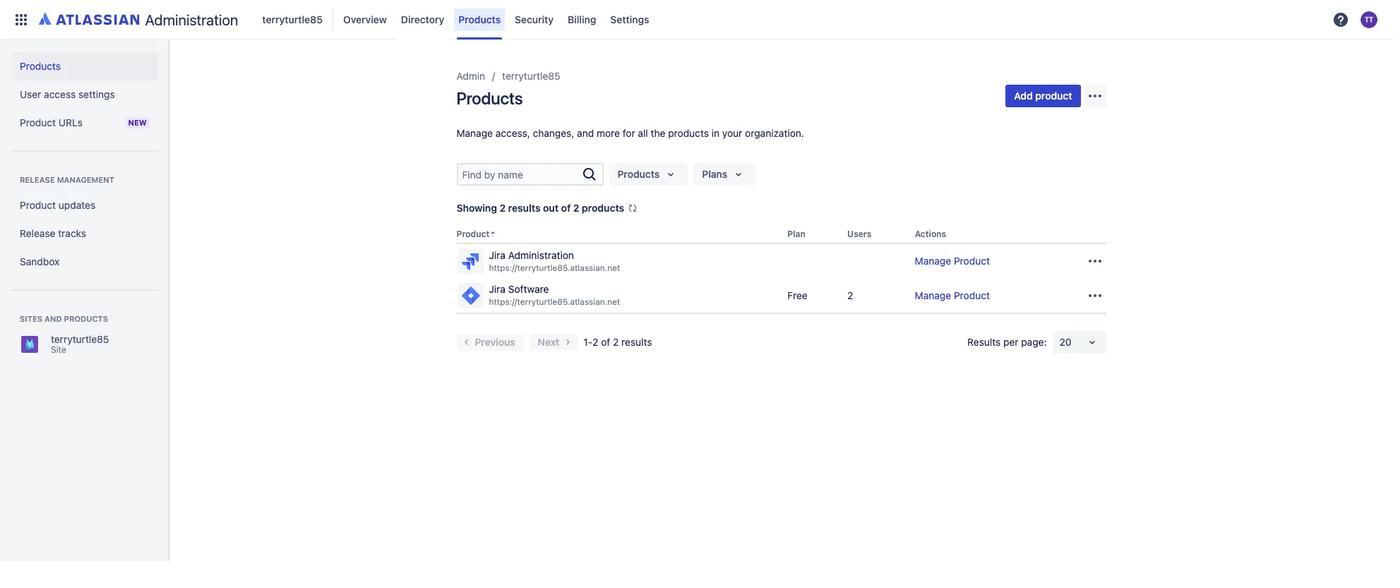 Task type: vqa. For each thing, say whether or not it's contained in the screenshot.
Results Per Page:
yes



Task type: locate. For each thing, give the bounding box(es) containing it.
1 vertical spatial products link
[[11, 52, 158, 81]]

release management
[[20, 175, 114, 184]]

1 vertical spatial manage product link
[[915, 289, 990, 301]]

1 horizontal spatial products
[[582, 202, 624, 214]]

2 right 1-
[[613, 336, 619, 348]]

https://terryturtle85.atlassian.net for jira software
[[489, 297, 620, 307]]

20
[[1060, 336, 1072, 348]]

product
[[20, 117, 56, 129], [20, 199, 56, 211], [457, 229, 490, 239], [954, 255, 990, 267], [954, 289, 990, 301]]

product
[[1035, 90, 1072, 102]]

1 horizontal spatial products link
[[454, 8, 505, 31]]

2 https://terryturtle85.atlassian.net from the top
[[489, 297, 620, 307]]

0 horizontal spatial terryturtle85
[[51, 333, 109, 345]]

product for product
[[457, 229, 490, 239]]

products link up settings
[[11, 52, 158, 81]]

1 vertical spatial manage product
[[915, 289, 990, 301]]

manage product down actions
[[915, 255, 990, 267]]

security
[[515, 13, 554, 25]]

1 horizontal spatial results
[[622, 336, 652, 348]]

product for product updates
[[20, 199, 56, 211]]

the
[[651, 127, 666, 139]]

manage product link
[[915, 255, 990, 267], [915, 289, 990, 301]]

product for product urls
[[20, 117, 56, 129]]

manage product link up "results"
[[915, 289, 990, 301]]

settings
[[610, 13, 649, 25]]

0 vertical spatial products
[[668, 127, 709, 139]]

results
[[508, 202, 541, 214], [622, 336, 652, 348]]

access
[[44, 88, 76, 100]]

1-2 of 2 results
[[584, 336, 652, 348]]

1 horizontal spatial and
[[577, 127, 594, 139]]

0 vertical spatial https://terryturtle85.atlassian.net
[[489, 263, 620, 273]]

and
[[577, 127, 594, 139], [45, 314, 62, 323]]

free
[[788, 289, 808, 301]]

https://terryturtle85.atlassian.net up jira software https://terryturtle85.atlassian.net
[[489, 263, 620, 273]]

1 vertical spatial products
[[582, 202, 624, 214]]

0 horizontal spatial of
[[561, 202, 571, 214]]

results left out
[[508, 202, 541, 214]]

global navigation element
[[8, 0, 1328, 39]]

terryturtle85 link
[[258, 8, 327, 31], [502, 68, 560, 85]]

of right 1-
[[601, 336, 610, 348]]

release
[[20, 175, 55, 184], [20, 227, 55, 239]]

directory
[[401, 13, 444, 25]]

1 vertical spatial release
[[20, 227, 55, 239]]

0 vertical spatial manage product link
[[915, 255, 990, 267]]

0 vertical spatial administration
[[145, 11, 238, 28]]

1 vertical spatial terryturtle85
[[502, 70, 560, 82]]

https://terryturtle85.atlassian.net
[[489, 263, 620, 273], [489, 297, 620, 307]]

2 jira from the top
[[489, 283, 506, 295]]

https://terryturtle85.atlassian.net down the software
[[489, 297, 620, 307]]

1 release from the top
[[20, 175, 55, 184]]

0 horizontal spatial results
[[508, 202, 541, 214]]

administration inside global navigation element
[[145, 11, 238, 28]]

jira right jira software icon in the left of the page
[[489, 283, 506, 295]]

2 vertical spatial products
[[64, 314, 108, 323]]

refresh image
[[627, 203, 639, 214]]

jira down showing
[[489, 249, 506, 261]]

jira inside jira software https://terryturtle85.atlassian.net
[[489, 283, 506, 295]]

administration up the toggle navigation image
[[145, 11, 238, 28]]

manage product
[[915, 255, 990, 267], [915, 289, 990, 301]]

0 horizontal spatial administration
[[145, 11, 238, 28]]

account image
[[1361, 11, 1378, 28]]

open image
[[1084, 334, 1101, 351]]

products inside global navigation element
[[459, 13, 501, 25]]

of
[[561, 202, 571, 214], [601, 336, 610, 348]]

urls
[[59, 117, 83, 129]]

sites and products
[[20, 314, 108, 323]]

administration inside the jira administration https://terryturtle85.atlassian.net
[[508, 249, 574, 261]]

and right the sites
[[45, 314, 62, 323]]

jira
[[489, 249, 506, 261], [489, 283, 506, 295]]

add product button
[[1006, 85, 1081, 107]]

1 vertical spatial https://terryturtle85.atlassian.net
[[489, 297, 620, 307]]

manage product link down actions
[[915, 255, 990, 267]]

release up sandbox
[[20, 227, 55, 239]]

jira administration image
[[459, 250, 482, 273], [459, 250, 482, 273]]

2 right next 'icon'
[[593, 336, 598, 348]]

user
[[20, 88, 41, 100]]

manage product up "results"
[[915, 289, 990, 301]]

search image
[[581, 166, 598, 183]]

release up product updates
[[20, 175, 55, 184]]

1 horizontal spatial terryturtle85
[[262, 13, 323, 25]]

0 horizontal spatial and
[[45, 314, 62, 323]]

terryturtle85
[[262, 13, 323, 25], [502, 70, 560, 82], [51, 333, 109, 345]]

products left security
[[459, 13, 501, 25]]

2 horizontal spatial terryturtle85
[[502, 70, 560, 82]]

manage
[[457, 127, 493, 139], [915, 255, 951, 267], [915, 289, 951, 301]]

showing 2 results out of 2 products
[[457, 202, 624, 214]]

billing
[[568, 13, 596, 25]]

terryturtle85 inside global navigation element
[[262, 13, 323, 25]]

0 vertical spatial terryturtle85 link
[[258, 8, 327, 31]]

product inside 'link'
[[20, 199, 56, 211]]

products up terryturtle85 site
[[64, 314, 108, 323]]

2 manage product link from the top
[[915, 289, 990, 301]]

administration banner
[[0, 0, 1393, 40]]

showing
[[457, 202, 497, 214]]

page:
[[1021, 336, 1047, 348]]

0 vertical spatial manage product
[[915, 255, 990, 267]]

products link left 'security' link
[[454, 8, 505, 31]]

1 https://terryturtle85.atlassian.net from the top
[[489, 263, 620, 273]]

administration up the software
[[508, 249, 574, 261]]

0 horizontal spatial products link
[[11, 52, 158, 81]]

overview
[[343, 13, 387, 25]]

results right 1-
[[622, 336, 652, 348]]

for
[[623, 127, 635, 139]]

1 jira from the top
[[489, 249, 506, 261]]

release tracks link
[[11, 220, 158, 248]]

previous image
[[458, 334, 475, 351]]

plan
[[788, 229, 806, 239]]

add
[[1014, 90, 1033, 102]]

products up the user
[[20, 60, 61, 72]]

2 manage product from the top
[[915, 289, 990, 301]]

toggle navigation image
[[155, 56, 186, 85]]

results
[[968, 336, 1001, 348]]

manage access, changes, and more for all the products in your organization.
[[457, 127, 804, 139]]

admin
[[457, 70, 485, 82]]

management
[[57, 175, 114, 184]]

more
[[597, 127, 620, 139]]

2
[[500, 202, 506, 214], [573, 202, 579, 214], [847, 289, 853, 301], [593, 336, 598, 348], [613, 336, 619, 348]]

administration
[[145, 11, 238, 28], [508, 249, 574, 261]]

products left in
[[668, 127, 709, 139]]

products
[[459, 13, 501, 25], [20, 60, 61, 72], [457, 88, 523, 108], [618, 168, 660, 180]]

2 right showing
[[500, 202, 506, 214]]

0 vertical spatial terryturtle85
[[262, 13, 323, 25]]

sandbox link
[[11, 248, 158, 276]]

products inside popup button
[[618, 168, 660, 180]]

1 horizontal spatial of
[[601, 336, 610, 348]]

appswitcher icon image
[[13, 11, 30, 28]]

1 horizontal spatial administration
[[508, 249, 574, 261]]

your
[[722, 127, 742, 139]]

2 right the "free"
[[847, 289, 853, 301]]

sites
[[20, 314, 42, 323]]

products button
[[609, 163, 688, 186]]

next image
[[560, 334, 577, 351]]

1 vertical spatial jira
[[489, 283, 506, 295]]

0 vertical spatial release
[[20, 175, 55, 184]]

directory link
[[397, 8, 449, 31]]

products for products link to the left
[[20, 60, 61, 72]]

products down admin link
[[457, 88, 523, 108]]

1 manage product from the top
[[915, 255, 990, 267]]

access,
[[496, 127, 530, 139]]

1 vertical spatial terryturtle85 link
[[502, 68, 560, 85]]

products left refresh icon
[[582, 202, 624, 214]]

user access settings link
[[11, 81, 158, 109]]

jira software image
[[459, 284, 482, 307]]

updates
[[59, 199, 95, 211]]

products link
[[454, 8, 505, 31], [11, 52, 158, 81]]

2 release from the top
[[20, 227, 55, 239]]

1 vertical spatial of
[[601, 336, 610, 348]]

2 right out
[[573, 202, 579, 214]]

site
[[51, 345, 66, 355]]

jira inside the jira administration https://terryturtle85.atlassian.net
[[489, 249, 506, 261]]

0 vertical spatial jira
[[489, 249, 506, 261]]

0 vertical spatial results
[[508, 202, 541, 214]]

release inside 'release tracks' link
[[20, 227, 55, 239]]

products
[[668, 127, 709, 139], [582, 202, 624, 214], [64, 314, 108, 323]]

and left more
[[577, 127, 594, 139]]

in
[[712, 127, 720, 139]]

1 vertical spatial results
[[622, 336, 652, 348]]

jira administration https://terryturtle85.atlassian.net
[[489, 249, 620, 273]]

products up refresh icon
[[618, 168, 660, 180]]

admin link
[[457, 68, 485, 85]]

of right out
[[561, 202, 571, 214]]

atlassian image
[[39, 10, 139, 27], [39, 10, 139, 27]]

1-
[[584, 336, 593, 348]]

per
[[1004, 336, 1019, 348]]

1 vertical spatial administration
[[508, 249, 574, 261]]



Task type: describe. For each thing, give the bounding box(es) containing it.
plans button
[[694, 163, 756, 186]]

sandbox
[[20, 256, 59, 268]]

billing link
[[564, 8, 601, 31]]

add product
[[1014, 90, 1072, 102]]

Search text field
[[458, 165, 581, 184]]

0 vertical spatial manage
[[457, 127, 493, 139]]

product urls
[[20, 117, 83, 129]]

0 vertical spatial of
[[561, 202, 571, 214]]

jira software https://terryturtle85.atlassian.net
[[489, 283, 620, 307]]

0 horizontal spatial products
[[64, 314, 108, 323]]

jira software image
[[459, 284, 482, 307]]

organization.
[[745, 127, 804, 139]]

settings
[[78, 88, 115, 100]]

new
[[128, 118, 147, 127]]

products for products popup button
[[618, 168, 660, 180]]

terryturtle85 for the left terryturtle85 link
[[262, 13, 323, 25]]

release for release management
[[20, 175, 55, 184]]

security link
[[511, 8, 558, 31]]

manage product for second manage product link from the bottom of the page
[[915, 255, 990, 267]]

2 vertical spatial terryturtle85
[[51, 333, 109, 345]]

terryturtle85 site
[[51, 333, 109, 355]]

2 vertical spatial manage
[[915, 289, 951, 301]]

software
[[508, 283, 549, 295]]

1 manage product link from the top
[[915, 255, 990, 267]]

product updates
[[20, 199, 95, 211]]

changes,
[[533, 127, 574, 139]]

settings link
[[606, 8, 654, 31]]

overview link
[[339, 8, 391, 31]]

0 vertical spatial products link
[[454, 8, 505, 31]]

release for release tracks
[[20, 227, 55, 239]]

administration link
[[34, 8, 244, 31]]

results per page:
[[968, 336, 1047, 348]]

help icon image
[[1333, 11, 1349, 28]]

2 horizontal spatial products
[[668, 127, 709, 139]]

jira for jira administration
[[489, 249, 506, 261]]

users
[[847, 229, 872, 239]]

1 vertical spatial and
[[45, 314, 62, 323]]

terryturtle85 for the rightmost terryturtle85 link
[[502, 70, 560, 82]]

user access settings
[[20, 88, 115, 100]]

plans
[[702, 168, 728, 180]]

out
[[543, 202, 559, 214]]

https://terryturtle85.atlassian.net for jira administration
[[489, 263, 620, 273]]

product updates link
[[11, 191, 158, 220]]

actions
[[915, 229, 946, 239]]

jira for jira software
[[489, 283, 506, 295]]

tracks
[[58, 227, 86, 239]]

all
[[638, 127, 648, 139]]

manage product for first manage product link from the bottom of the page
[[915, 289, 990, 301]]

products for the topmost products link
[[459, 13, 501, 25]]

1 horizontal spatial terryturtle85 link
[[502, 68, 560, 85]]

1 vertical spatial manage
[[915, 255, 951, 267]]

0 vertical spatial and
[[577, 127, 594, 139]]

0 horizontal spatial terryturtle85 link
[[258, 8, 327, 31]]

release tracks
[[20, 227, 86, 239]]



